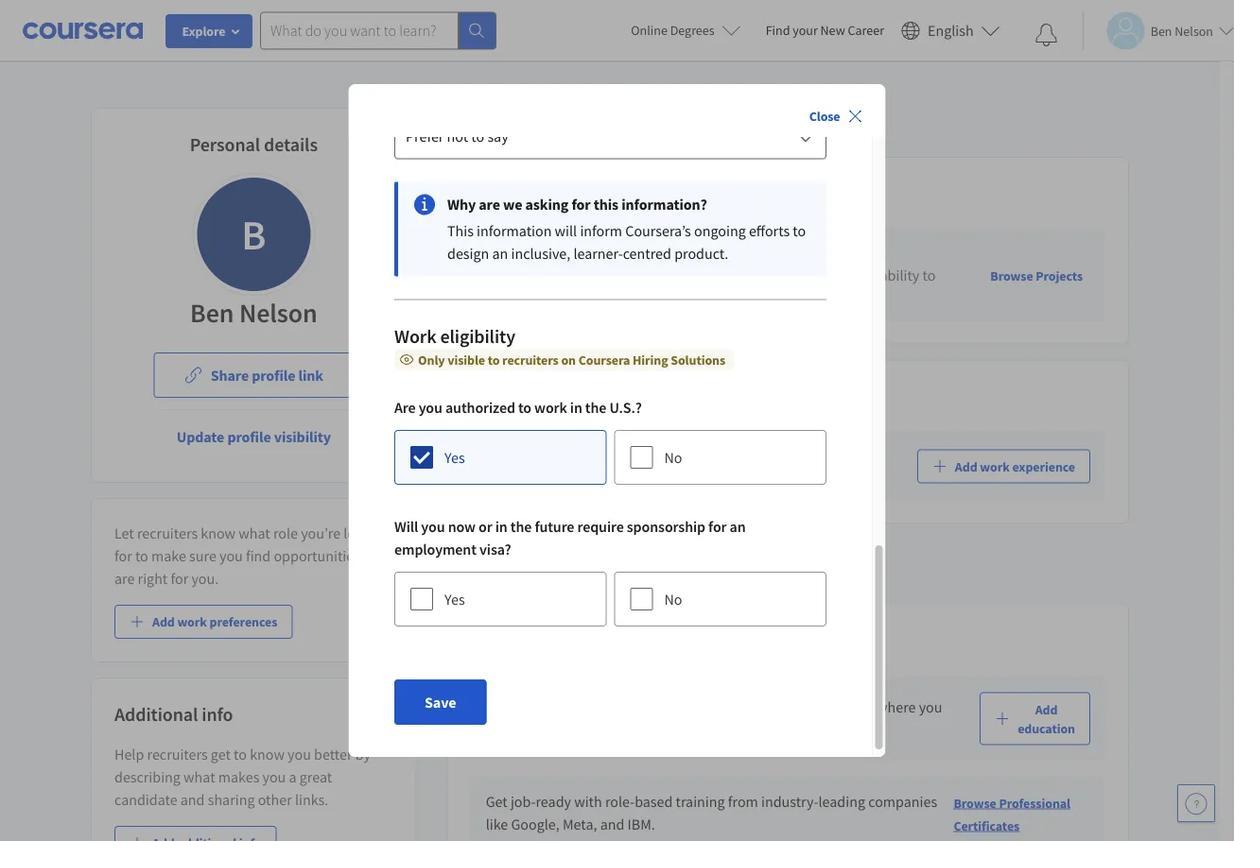 Task type: vqa. For each thing, say whether or not it's contained in the screenshot.
skills
yes



Task type: describe. For each thing, give the bounding box(es) containing it.
visibility
[[274, 428, 331, 446]]

with inside showcase your skills to recruiters with job-relevant projects add projects here to demonstrate your technical expertise and ability to solve real-world problems.
[[709, 244, 739, 263]]

google,
[[511, 816, 560, 835]]

no for require
[[664, 591, 682, 610]]

from
[[728, 793, 758, 812]]

that
[[363, 547, 389, 566]]

0 horizontal spatial experience
[[610, 446, 679, 465]]

are inside why are we asking for this information? this information will inform coursera's ongoing efforts to design an inclusive, learner-centred product.
[[478, 196, 500, 215]]

update profile visibility
[[177, 428, 331, 446]]

candidate
[[114, 791, 177, 810]]

information: why are we asking for this information? element
[[447, 194, 811, 217]]

to right visible
[[487, 352, 499, 369]]

add your past work experience here. if you're just starting out, you can add internships or volunteer experience instead.
[[486, 446, 870, 488]]

for inside why are we asking for this information? this information will inform coursera's ongoing efforts to design an inclusive, learner-centred product.
[[571, 196, 590, 215]]

links.
[[295, 791, 328, 810]]

credentials
[[471, 629, 563, 653]]

are you authorized to work in the u.s.? group
[[394, 397, 826, 493]]

add for preferences
[[152, 614, 175, 631]]

to inside help recruiters get to know you better by describing what makes you a great candidate and sharing other links.
[[234, 745, 247, 764]]

on
[[561, 352, 576, 369]]

or inside add your educational background here to let employers know where you studied or are currently studying.
[[536, 721, 550, 740]]

will
[[394, 518, 418, 537]]

prefer
[[405, 128, 443, 147]]

job- inside showcase your skills to recruiters with job-relevant projects add projects here to demonstrate your technical expertise and ability to solve real-world problems.
[[742, 244, 768, 263]]

with inside get job-ready with role-based training from industry-leading companies like google, meta, and ibm.
[[574, 793, 602, 812]]

right
[[138, 569, 168, 588]]

and inside showcase your skills to recruiters with job-relevant projects add projects here to demonstrate your technical expertise and ability to solve real-world problems.
[[853, 266, 877, 285]]

details
[[264, 133, 318, 157]]

your for past
[[514, 446, 543, 465]]

now
[[448, 518, 475, 537]]

require
[[577, 518, 624, 537]]

instead.
[[820, 469, 870, 488]]

english
[[928, 21, 974, 40]]

work inside button
[[177, 614, 207, 631]]

to right ability
[[923, 266, 936, 285]]

know inside add your educational background here to let employers know where you studied or are currently studying.
[[839, 698, 874, 717]]

find
[[766, 22, 790, 39]]

demonstrate
[[615, 266, 696, 285]]

role-
[[605, 793, 635, 812]]

you.
[[191, 569, 219, 588]]

link
[[298, 366, 323, 385]]

add education
[[1018, 701, 1075, 737]]

add
[[566, 469, 591, 488]]

work history
[[471, 385, 573, 409]]

information
[[476, 222, 551, 241]]

can
[[541, 469, 563, 488]]

help recruiters get to know you better by describing what makes you a great candidate and sharing other links.
[[114, 745, 371, 810]]

your for new
[[793, 22, 818, 39]]

you inside add your past work experience here. if you're just starting out, you can add internships or volunteer experience instead.
[[514, 469, 538, 488]]

yes for now
[[444, 591, 464, 610]]

let
[[750, 698, 766, 717]]

employment
[[394, 541, 476, 560]]

make
[[151, 547, 186, 566]]

you inside group
[[418, 399, 442, 418]]

for down make
[[171, 569, 188, 588]]

save button
[[394, 681, 486, 726]]

additional info
[[114, 703, 233, 727]]

hiring
[[632, 352, 668, 369]]

solve
[[486, 289, 519, 308]]

by
[[355, 745, 371, 764]]

makes
[[218, 768, 259, 787]]

educational
[[546, 698, 621, 717]]

in inside will you now or in the future require sponsorship for an employment visa?
[[495, 518, 507, 537]]

0 vertical spatial projects
[[826, 244, 879, 263]]

add work experience
[[955, 458, 1075, 475]]

better
[[314, 745, 352, 764]]

let
[[114, 524, 134, 543]]

yes for authorized
[[444, 449, 464, 468]]

or inside add your past work experience here. if you're just starting out, you can add internships or volunteer experience instead.
[[668, 469, 681, 488]]

b
[[241, 208, 266, 261]]

opportunities
[[274, 547, 360, 566]]

your for educational
[[514, 698, 543, 717]]

will you now or in the future require sponsorship for an employment visa? group
[[394, 516, 826, 635]]

profile for share
[[252, 366, 295, 385]]

work inside button
[[980, 458, 1010, 475]]

product.
[[674, 245, 728, 264]]

work for work history
[[471, 385, 513, 409]]

experience inside button
[[1012, 458, 1075, 475]]

you up "a"
[[288, 745, 311, 764]]

past
[[546, 446, 573, 465]]

add your educational background here to let employers know where you studied or are currently studying.
[[486, 698, 943, 740]]

you inside add your educational background here to let employers know where you studied or are currently studying.
[[919, 698, 943, 717]]

only visible to recruiters on coursera hiring solutions
[[418, 352, 725, 369]]

recruiters inside help recruiters get to know you better by describing what makes you a great candidate and sharing other links.
[[147, 745, 208, 764]]

information?
[[621, 196, 707, 215]]

world
[[550, 289, 587, 308]]

for down let
[[114, 547, 132, 566]]

work inside group
[[534, 399, 567, 418]]

save
[[424, 694, 456, 713]]

showcase
[[486, 244, 551, 263]]

add for experience
[[955, 458, 978, 475]]

like
[[486, 816, 508, 835]]

share profile link button
[[154, 353, 354, 398]]

your for skills
[[554, 244, 585, 263]]

what inside let recruiters know what role you're looking for to make sure you find opportunities that are right for you.
[[239, 524, 270, 543]]

browse projects
[[991, 267, 1083, 284]]

find your new career
[[766, 22, 884, 39]]

work eligibility
[[394, 325, 515, 349]]

and inside get job-ready with role-based training from industry-leading companies like google, meta, and ibm.
[[600, 816, 625, 835]]

browse professional certificates link
[[954, 795, 1071, 835]]

education
[[447, 555, 561, 589]]

asking
[[525, 196, 568, 215]]

let recruiters know what role you're looking for to make sure you find opportunities that are right for you.
[[114, 524, 391, 588]]

no for u.s.?
[[664, 449, 682, 468]]

design
[[447, 245, 489, 264]]

0 horizontal spatial projects
[[514, 266, 565, 285]]

add inside showcase your skills to recruiters with job-relevant projects add projects here to demonstrate your technical expertise and ability to solve real-world problems.
[[486, 266, 511, 285]]

studied
[[486, 721, 533, 740]]

know inside help recruiters get to know you better by describing what makes you a great candidate and sharing other links.
[[250, 745, 285, 764]]

add work experience button
[[917, 450, 1091, 484]]

close
[[809, 108, 840, 125]]

industry-
[[761, 793, 819, 812]]

experience
[[447, 108, 571, 141]]

centred
[[623, 245, 671, 264]]

here inside add your educational background here to let employers know where you studied or are currently studying.
[[703, 698, 731, 717]]

inclusive,
[[511, 245, 570, 264]]

sure
[[189, 547, 216, 566]]

training
[[676, 793, 725, 812]]

in inside group
[[570, 399, 582, 418]]

share
[[211, 366, 249, 385]]

relevant
[[768, 244, 823, 263]]

additional
[[114, 703, 198, 727]]

browse projects button
[[983, 259, 1091, 293]]

will you now or in the future require sponsorship for an employment visa?
[[394, 518, 745, 560]]

starting
[[798, 446, 846, 465]]

close button
[[802, 99, 871, 133]]

here inside showcase your skills to recruiters with job-relevant projects add projects here to demonstrate your technical expertise and ability to solve real-world problems.
[[568, 266, 596, 285]]

role
[[273, 524, 298, 543]]

to inside popup button
[[471, 128, 484, 147]]

studying.
[[636, 721, 695, 740]]

technical
[[731, 266, 789, 285]]

authorized
[[445, 399, 515, 418]]

add for past
[[486, 446, 511, 465]]



Task type: locate. For each thing, give the bounding box(es) containing it.
1 vertical spatial work
[[471, 385, 513, 409]]

are inside let recruiters know what role you're looking for to make sure you find opportunities that are right for you.
[[114, 569, 135, 588]]

0 vertical spatial are
[[478, 196, 500, 215]]

0 horizontal spatial job-
[[511, 793, 536, 812]]

1 vertical spatial projects
[[1036, 267, 1083, 284]]

know inside let recruiters know what role you're looking for to make sure you find opportunities that are right for you.
[[201, 524, 236, 543]]

work up the only
[[394, 325, 436, 349]]

0 vertical spatial no
[[664, 449, 682, 468]]

eligibility
[[440, 325, 515, 349]]

employers
[[769, 698, 836, 717]]

meta,
[[563, 816, 597, 835]]

know up sure
[[201, 524, 236, 543]]

2 vertical spatial or
[[536, 721, 550, 740]]

you're
[[729, 446, 769, 465], [301, 524, 341, 543]]

0 vertical spatial what
[[239, 524, 270, 543]]

an inside why are we asking for this information? this information will inform coursera's ongoing efforts to design an inclusive, learner-centred product.
[[492, 245, 508, 264]]

your left past
[[514, 446, 543, 465]]

or left volunteer on the right of the page
[[668, 469, 681, 488]]

visa?
[[479, 541, 511, 560]]

ben nelson
[[190, 297, 317, 330]]

your right find
[[793, 22, 818, 39]]

0 vertical spatial an
[[492, 245, 508, 264]]

1 vertical spatial you're
[[301, 524, 341, 543]]

None search field
[[260, 12, 497, 50]]

0 vertical spatial with
[[709, 244, 739, 263]]

why are we asking for this information? this information will inform coursera's ongoing efforts to design an inclusive, learner-centred product.
[[447, 196, 806, 264]]

2 vertical spatial know
[[250, 745, 285, 764]]

an down 'information'
[[492, 245, 508, 264]]

1 horizontal spatial what
[[239, 524, 270, 543]]

2 horizontal spatial experience
[[1012, 458, 1075, 475]]

know left where
[[839, 698, 874, 717]]

0 vertical spatial projects
[[471, 182, 536, 206]]

add inside button
[[152, 614, 175, 631]]

browse for browse professional certificates
[[954, 795, 997, 812]]

0 horizontal spatial and
[[180, 791, 205, 810]]

add inside button
[[955, 458, 978, 475]]

add for educational
[[486, 698, 511, 717]]

u.s.?
[[609, 399, 641, 418]]

to inside why are we asking for this information? this information will inform coursera's ongoing efforts to design an inclusive, learner-centred product.
[[792, 222, 806, 241]]

job- up technical
[[742, 244, 768, 263]]

projects up expertise
[[826, 244, 879, 263]]

help
[[114, 745, 144, 764]]

what inside help recruiters get to know you better by describing what makes you a great candidate and sharing other links.
[[184, 768, 215, 787]]

your up the studied
[[514, 698, 543, 717]]

education
[[1018, 720, 1075, 737]]

1 vertical spatial no
[[664, 591, 682, 610]]

yes down authorized
[[444, 449, 464, 468]]

0 horizontal spatial what
[[184, 768, 215, 787]]

0 vertical spatial here
[[568, 266, 596, 285]]

browse inside "browse professional certificates"
[[954, 795, 997, 812]]

add inside add your past work experience here. if you're just starting out, you can add internships or volunteer experience instead.
[[486, 446, 511, 465]]

you're inside add your past work experience here. if you're just starting out, you can add internships or volunteer experience instead.
[[729, 446, 769, 465]]

leading
[[819, 793, 865, 812]]

2 horizontal spatial are
[[553, 721, 573, 740]]

recruiters down coursera's
[[641, 244, 706, 263]]

1 no from the top
[[664, 449, 682, 468]]

with up meta,
[[574, 793, 602, 812]]

you left can
[[514, 469, 538, 488]]

this
[[447, 222, 473, 241]]

profile left link
[[252, 366, 295, 385]]

get job-ready with role-based training from industry-leading companies like google, meta, and ibm.
[[486, 793, 937, 835]]

0 horizontal spatial you're
[[301, 524, 341, 543]]

this
[[593, 196, 618, 215]]

to right authorized
[[518, 399, 531, 418]]

learner-
[[573, 245, 623, 264]]

0 vertical spatial and
[[853, 266, 877, 285]]

future
[[534, 518, 574, 537]]

ben
[[190, 297, 234, 330]]

show notifications image
[[1035, 24, 1058, 46]]

recruiters up describing
[[147, 745, 208, 764]]

out,
[[486, 469, 511, 488]]

profile inside 'button'
[[252, 366, 295, 385]]

and left ability
[[853, 266, 877, 285]]

and left "sharing"
[[180, 791, 205, 810]]

describing
[[114, 768, 181, 787]]

work inside add your past work experience here. if you're just starting out, you can add internships or volunteer experience instead.
[[576, 446, 607, 465]]

your inside add your educational background here to let employers know where you studied or are currently studying.
[[514, 698, 543, 717]]

you right where
[[919, 698, 943, 717]]

you left find
[[219, 547, 243, 566]]

share profile link
[[211, 366, 323, 385]]

with
[[709, 244, 739, 263], [574, 793, 602, 812]]

1 horizontal spatial work
[[471, 385, 513, 409]]

know up the 'makes'
[[250, 745, 285, 764]]

1 horizontal spatial you're
[[729, 446, 769, 465]]

and inside help recruiters get to know you better by describing what makes you a great candidate and sharing other links.
[[180, 791, 205, 810]]

here
[[568, 266, 596, 285], [703, 698, 731, 717]]

edit image
[[387, 123, 402, 138]]

for down volunteer on the right of the page
[[708, 518, 726, 537]]

0 horizontal spatial an
[[492, 245, 508, 264]]

showcase your skills to recruiters with job-relevant projects add projects here to demonstrate your technical expertise and ability to solve real-world problems.
[[486, 244, 936, 308]]

recruiters inside "work eligibility" dialog
[[502, 352, 558, 369]]

work for work eligibility
[[394, 325, 436, 349]]

yes down the employment
[[444, 591, 464, 610]]

you
[[418, 399, 442, 418], [514, 469, 538, 488], [421, 518, 445, 537], [219, 547, 243, 566], [919, 698, 943, 717], [288, 745, 311, 764], [263, 768, 286, 787]]

info
[[202, 703, 233, 727]]

1 horizontal spatial with
[[709, 244, 739, 263]]

projects down inclusive,
[[514, 266, 565, 285]]

0 horizontal spatial projects
[[471, 182, 536, 206]]

0 horizontal spatial work
[[394, 325, 436, 349]]

we
[[503, 196, 522, 215]]

say
[[487, 128, 508, 147]]

your inside find your new career link
[[793, 22, 818, 39]]

0 vertical spatial browse
[[991, 267, 1033, 284]]

work
[[394, 325, 436, 349], [471, 385, 513, 409]]

why
[[447, 196, 475, 215]]

1 vertical spatial profile
[[227, 428, 271, 446]]

0 vertical spatial or
[[668, 469, 681, 488]]

what down get
[[184, 768, 215, 787]]

looking
[[344, 524, 391, 543]]

0 horizontal spatial in
[[495, 518, 507, 537]]

ibm.
[[628, 816, 655, 835]]

or right the studied
[[536, 721, 550, 740]]

0 horizontal spatial know
[[201, 524, 236, 543]]

an inside will you now or in the future require sponsorship for an employment visa?
[[729, 518, 745, 537]]

your down "will"
[[554, 244, 585, 263]]

the inside will you now or in the future require sponsorship for an employment visa?
[[510, 518, 531, 537]]

job- up "google,"
[[511, 793, 536, 812]]

0 vertical spatial you're
[[729, 446, 769, 465]]

yes inside will you now or in the future require sponsorship for an employment visa? group
[[444, 591, 464, 610]]

work eligibility dialog
[[349, 0, 886, 772]]

work
[[534, 399, 567, 418], [576, 446, 607, 465], [980, 458, 1010, 475], [177, 614, 207, 631]]

problems.
[[590, 289, 654, 308]]

profile inside button
[[227, 428, 271, 446]]

will
[[554, 222, 577, 241]]

browse for browse projects
[[991, 267, 1033, 284]]

0 horizontal spatial or
[[478, 518, 492, 537]]

0 horizontal spatial here
[[568, 266, 596, 285]]

you inside will you now or in the future require sponsorship for an employment visa?
[[421, 518, 445, 537]]

if
[[717, 446, 726, 465]]

where
[[877, 698, 916, 717]]

get
[[211, 745, 231, 764]]

1 vertical spatial in
[[495, 518, 507, 537]]

ready
[[536, 793, 571, 812]]

solutions
[[670, 352, 725, 369]]

are down educational
[[553, 721, 573, 740]]

prefer not to say
[[405, 128, 508, 147]]

you left "a"
[[263, 768, 286, 787]]

you up the employment
[[421, 518, 445, 537]]

to left let
[[734, 698, 747, 717]]

work down visible
[[471, 385, 513, 409]]

the left future
[[510, 518, 531, 537]]

2 horizontal spatial know
[[839, 698, 874, 717]]

english button
[[894, 0, 1008, 61]]

visible
[[447, 352, 485, 369]]

1 vertical spatial and
[[180, 791, 205, 810]]

0 vertical spatial yes
[[444, 449, 464, 468]]

1 horizontal spatial in
[[570, 399, 582, 418]]

browse inside button
[[991, 267, 1033, 284]]

1 vertical spatial what
[[184, 768, 215, 787]]

work inside dialog
[[394, 325, 436, 349]]

to up 'right'
[[135, 547, 148, 566]]

inform
[[580, 222, 622, 241]]

recruiters inside showcase your skills to recruiters with job-relevant projects add projects here to demonstrate your technical expertise and ability to solve real-world problems.
[[641, 244, 706, 263]]

projects
[[471, 182, 536, 206], [1036, 267, 1083, 284]]

an down volunteer on the right of the page
[[729, 518, 745, 537]]

here up world
[[568, 266, 596, 285]]

sharing
[[208, 791, 255, 810]]

ongoing
[[694, 222, 746, 241]]

projects inside browse projects button
[[1036, 267, 1083, 284]]

1 vertical spatial are
[[114, 569, 135, 588]]

based
[[635, 793, 673, 812]]

for inside will you now or in the future require sponsorship for an employment visa?
[[708, 518, 726, 537]]

your down product.
[[699, 266, 728, 285]]

1 vertical spatial know
[[839, 698, 874, 717]]

1 horizontal spatial projects
[[826, 244, 879, 263]]

add education button
[[980, 693, 1091, 746]]

with down ongoing
[[709, 244, 739, 263]]

why are we asking for this information? element
[[394, 183, 826, 277]]

background
[[624, 698, 700, 717]]

to inside group
[[518, 399, 531, 418]]

here left let
[[703, 698, 731, 717]]

add work preferences
[[152, 614, 277, 631]]

for left this
[[571, 196, 590, 215]]

help center image
[[1185, 793, 1208, 815]]

prefer not to say button
[[394, 115, 826, 160]]

1 horizontal spatial the
[[585, 399, 606, 418]]

2 vertical spatial and
[[600, 816, 625, 835]]

the left u.s.? on the top of page
[[585, 399, 606, 418]]

what
[[239, 524, 270, 543], [184, 768, 215, 787]]

1 horizontal spatial projects
[[1036, 267, 1083, 284]]

recruiters up make
[[137, 524, 198, 543]]

you inside let recruiters know what role you're looking for to make sure you find opportunities that are right for you.
[[219, 547, 243, 566]]

profile for update
[[227, 428, 271, 446]]

expertise
[[792, 266, 850, 285]]

1 horizontal spatial are
[[478, 196, 500, 215]]

0 vertical spatial job-
[[742, 244, 768, 263]]

1 horizontal spatial and
[[600, 816, 625, 835]]

preferences
[[210, 614, 277, 631]]

1 vertical spatial job-
[[511, 793, 536, 812]]

no inside are you authorized to work in the u.s.? group
[[664, 449, 682, 468]]

and down the role-
[[600, 816, 625, 835]]

to right get
[[234, 745, 247, 764]]

2 vertical spatial are
[[553, 721, 573, 740]]

are you authorized to work in the u.s.?
[[394, 399, 641, 418]]

or inside will you now or in the future require sponsorship for an employment visa?
[[478, 518, 492, 537]]

coursera image
[[23, 15, 143, 46]]

add inside add your educational background here to let employers know where you studied or are currently studying.
[[486, 698, 511, 717]]

or right now
[[478, 518, 492, 537]]

what up find
[[239, 524, 270, 543]]

you're inside let recruiters know what role you're looking for to make sure you find opportunities that are right for you.
[[301, 524, 341, 543]]

2 horizontal spatial or
[[668, 469, 681, 488]]

1 horizontal spatial experience
[[748, 469, 817, 488]]

you're up opportunities
[[301, 524, 341, 543]]

1 vertical spatial or
[[478, 518, 492, 537]]

job- inside get job-ready with role-based training from industry-leading companies like google, meta, and ibm.
[[511, 793, 536, 812]]

1 horizontal spatial job-
[[742, 244, 768, 263]]

1 vertical spatial with
[[574, 793, 602, 812]]

the inside group
[[585, 399, 606, 418]]

to inside let recruiters know what role you're looking for to make sure you find opportunities that are right for you.
[[135, 547, 148, 566]]

to up relevant
[[792, 222, 806, 241]]

other
[[258, 791, 292, 810]]

your inside add your past work experience here. if you're just starting out, you can add internships or volunteer experience instead.
[[514, 446, 543, 465]]

0 vertical spatial know
[[201, 524, 236, 543]]

2 horizontal spatial and
[[853, 266, 877, 285]]

1 vertical spatial an
[[729, 518, 745, 537]]

2 no from the top
[[664, 591, 682, 610]]

to down skills
[[599, 266, 612, 285]]

new
[[821, 22, 845, 39]]

add inside 'add education'
[[1035, 701, 1058, 718]]

yes
[[444, 449, 464, 468], [444, 591, 464, 610]]

0 horizontal spatial the
[[510, 518, 531, 537]]

or
[[668, 469, 681, 488], [478, 518, 492, 537], [536, 721, 550, 740]]

volunteer
[[684, 469, 745, 488]]

no left here.
[[664, 449, 682, 468]]

1 vertical spatial browse
[[954, 795, 997, 812]]

to right skills
[[625, 244, 638, 263]]

1 horizontal spatial an
[[729, 518, 745, 537]]

to inside add your educational background here to let employers know where you studied or are currently studying.
[[734, 698, 747, 717]]

are left 'right'
[[114, 569, 135, 588]]

0 horizontal spatial with
[[574, 793, 602, 812]]

find your new career link
[[756, 19, 894, 43]]

career
[[848, 22, 884, 39]]

recruiters inside let recruiters know what role you're looking for to make sure you find opportunities that are right for you.
[[137, 524, 198, 543]]

1 vertical spatial projects
[[514, 266, 565, 285]]

great
[[300, 768, 332, 787]]

you're right if
[[729, 446, 769, 465]]

no
[[664, 449, 682, 468], [664, 591, 682, 610]]

update profile visibility button
[[161, 414, 346, 460]]

job-
[[742, 244, 768, 263], [511, 793, 536, 812]]

ability
[[880, 266, 920, 285]]

yes inside are you authorized to work in the u.s.? group
[[444, 449, 464, 468]]

only
[[418, 352, 445, 369]]

in
[[570, 399, 582, 418], [495, 518, 507, 537]]

in up visa?
[[495, 518, 507, 537]]

in down only visible to recruiters on coursera hiring solutions
[[570, 399, 582, 418]]

are left we
[[478, 196, 500, 215]]

1 horizontal spatial here
[[703, 698, 731, 717]]

0 horizontal spatial are
[[114, 569, 135, 588]]

no down 'sponsorship'
[[664, 591, 682, 610]]

1 vertical spatial the
[[510, 518, 531, 537]]

0 vertical spatial the
[[585, 399, 606, 418]]

1 horizontal spatial or
[[536, 721, 550, 740]]

0 vertical spatial work
[[394, 325, 436, 349]]

real-
[[522, 289, 550, 308]]

are inside add your educational background here to let employers know where you studied or are currently studying.
[[553, 721, 573, 740]]

1 vertical spatial yes
[[444, 591, 464, 610]]

2 yes from the top
[[444, 591, 464, 610]]

1 horizontal spatial know
[[250, 745, 285, 764]]

no inside group
[[664, 591, 682, 610]]

you right 'are'
[[418, 399, 442, 418]]

0 vertical spatial in
[[570, 399, 582, 418]]

1 vertical spatial here
[[703, 698, 731, 717]]

0 vertical spatial profile
[[252, 366, 295, 385]]

1 yes from the top
[[444, 449, 464, 468]]

profile right update
[[227, 428, 271, 446]]

recruiters up work history
[[502, 352, 558, 369]]

to left say
[[471, 128, 484, 147]]



